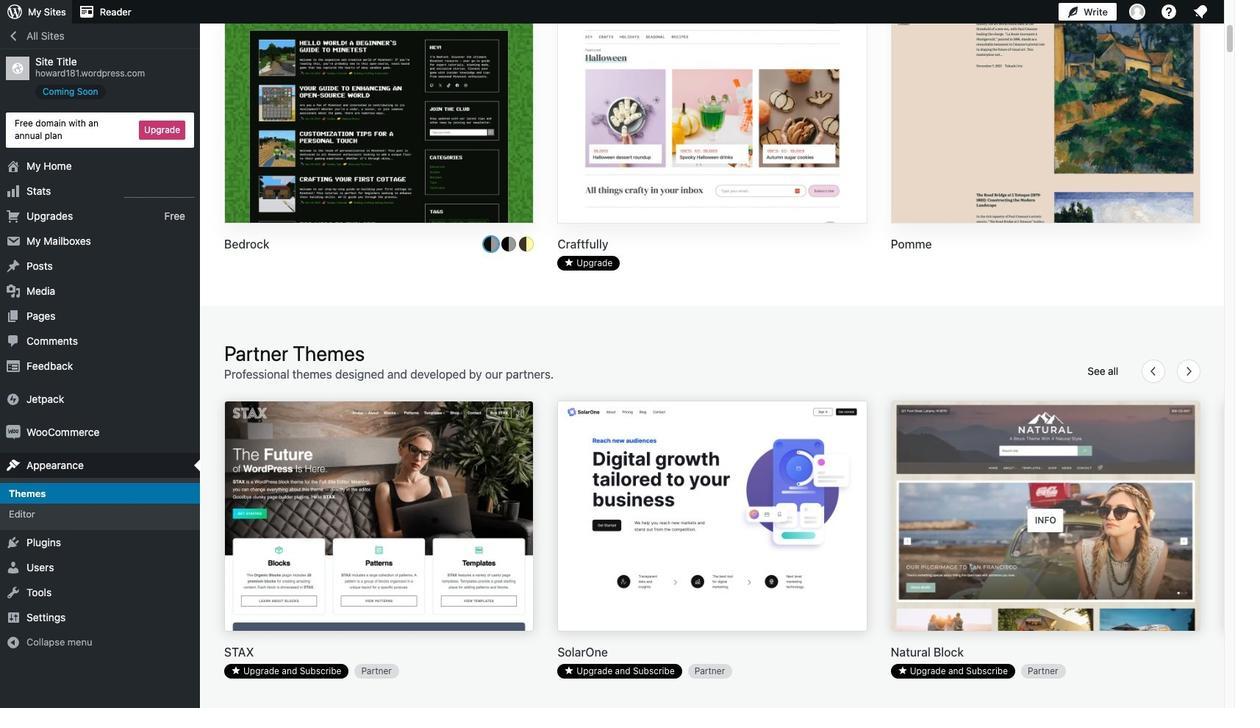 Task type: vqa. For each thing, say whether or not it's contained in the screenshot.
Behind the Product: Fedora Hat's WATER
no



Task type: locate. For each thing, give the bounding box(es) containing it.
img image
[[6, 392, 21, 406], [6, 425, 21, 440]]

my profile image
[[1130, 4, 1146, 20]]

a cheerful wordpress blogging theme dedicated to all things homemade and delightful. image
[[558, 0, 867, 224]]

solarone is a fresh, minimal, and professional wordpress block theme. this theme is suitable for corporate business websites or agencies, freelancers and small startups. image
[[558, 402, 867, 633]]

1 vertical spatial img image
[[6, 425, 21, 440]]

0 vertical spatial img image
[[6, 392, 21, 406]]

2 img image from the top
[[6, 425, 21, 440]]

highest hourly views 0 image
[[124, 188, 194, 198]]

pomme is a simple portfolio theme for painters. image
[[892, 0, 1200, 224]]



Task type: describe. For each thing, give the bounding box(es) containing it.
1 img image from the top
[[6, 392, 21, 406]]

stax is a premium block theme for the wordpress full-site editor. the design is clean, versatile, and totally customizable. additionally, the setup wizard provides a super simple installation process — so your site will appear exactly as the demo within moments of activation. image
[[225, 402, 533, 633]]

whether you're providing fishing charters or surf adventures, promoting local farmers markets or saving the whales, offering vegan cooking tips or selling organic lip balm — the natural theme is a natural choice for your wordpress website. image
[[892, 402, 1200, 633]]

help image
[[1161, 3, 1178, 21]]

inspired by the iconic worlds of minecraft and minetest, bedrock is a blog theme that reminds the immersive experience of these games. image
[[225, 0, 533, 224]]

manage your notifications image
[[1192, 3, 1210, 21]]



